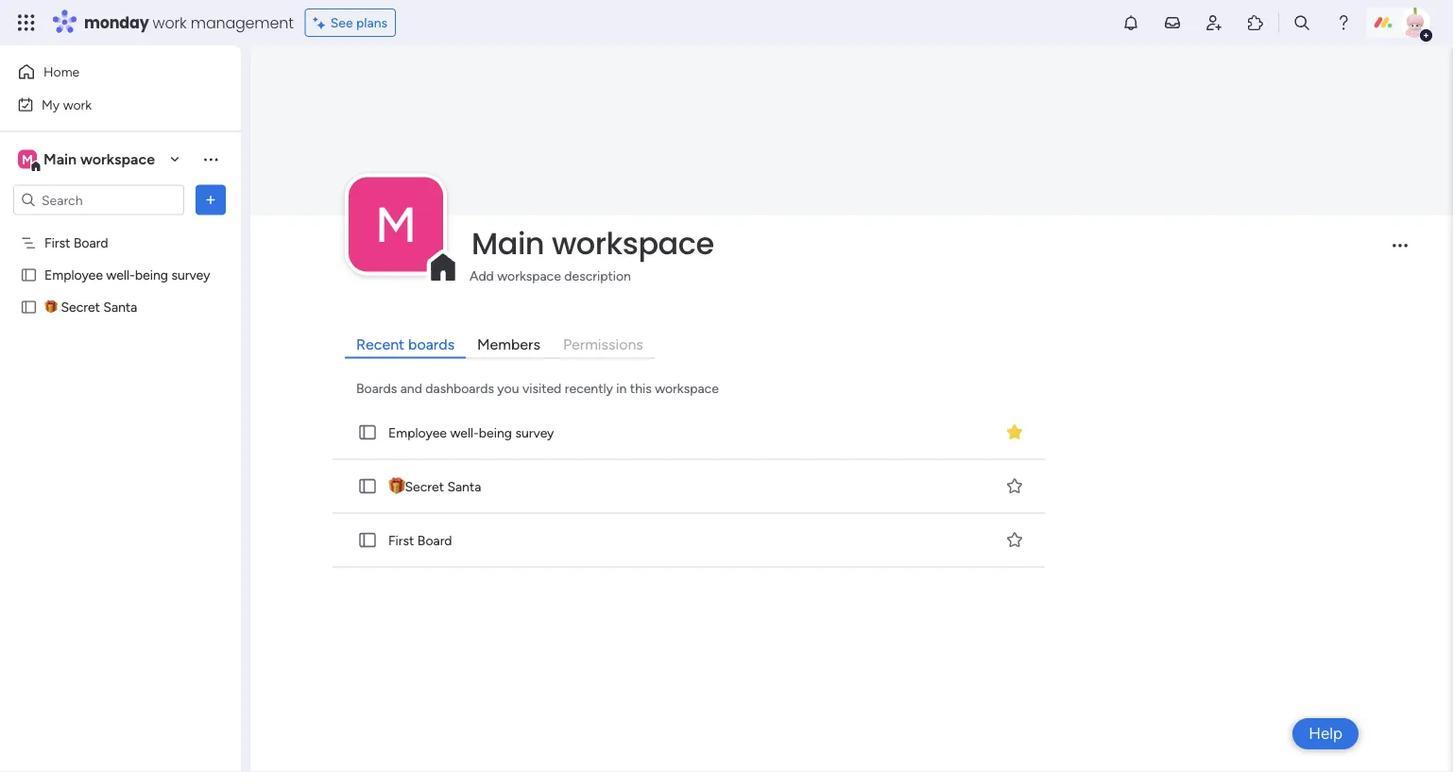 Task type: vqa. For each thing, say whether or not it's contained in the screenshot.
Board to the bottom
yes



Task type: describe. For each thing, give the bounding box(es) containing it.
recent boards
[[356, 336, 455, 354]]

plans
[[356, 15, 388, 31]]

workspace inside 'element'
[[80, 150, 155, 168]]

boards and dashboards you visited recently in this workspace
[[356, 381, 719, 397]]

being inside list box
[[135, 267, 168, 283]]

0 horizontal spatial santa
[[103, 299, 137, 315]]

public board image inside employee well-being survey link
[[357, 422, 378, 443]]

add workspace description
[[470, 268, 631, 284]]

well- inside quick search results list box
[[450, 425, 479, 441]]

0 horizontal spatial first board
[[44, 235, 108, 251]]

🎁 secret santa inside list box
[[44, 299, 137, 315]]

Main workspace field
[[467, 222, 1377, 264]]

invite members image
[[1205, 13, 1224, 32]]

employee well-being survey link
[[329, 406, 1049, 460]]

🎁 secret santa link
[[329, 460, 1049, 514]]

workspace up employee well-being survey link
[[655, 381, 719, 397]]

board inside quick search results list box
[[418, 532, 452, 548]]

workspace right the add
[[497, 268, 561, 284]]

1 vertical spatial main workspace
[[472, 222, 714, 264]]

1 vertical spatial main
[[472, 222, 544, 264]]

ruby anderson image
[[1401, 8, 1431, 38]]

main inside workspace selection 'element'
[[43, 150, 77, 168]]

inbox image
[[1163, 13, 1182, 32]]

0 vertical spatial first
[[44, 235, 70, 251]]

dashboards
[[426, 381, 494, 397]]

members
[[477, 336, 541, 354]]

see
[[330, 15, 353, 31]]

see plans button
[[305, 9, 396, 37]]

employee inside quick search results list box
[[388, 425, 447, 441]]

help button
[[1293, 718, 1359, 749]]

see plans
[[330, 15, 388, 31]]

secret inside quick search results list box
[[405, 478, 444, 494]]

santa inside quick search results list box
[[447, 478, 481, 494]]

permissions
[[563, 336, 643, 354]]

boards
[[356, 381, 397, 397]]

workspace image
[[18, 149, 37, 170]]

survey inside list box
[[171, 267, 210, 283]]

monday work management
[[84, 12, 294, 33]]

first inside quick search results list box
[[388, 532, 414, 548]]



Task type: locate. For each thing, give the bounding box(es) containing it.
being down you
[[479, 425, 512, 441]]

1 horizontal spatial secret
[[405, 478, 444, 494]]

0 vertical spatial secret
[[61, 299, 100, 315]]

1 vertical spatial survey
[[515, 425, 554, 441]]

workspace selection element
[[18, 148, 158, 172]]

secret
[[61, 299, 100, 315], [405, 478, 444, 494]]

1 vertical spatial add to favorites image
[[1005, 530, 1024, 549]]

add to favorites image
[[1005, 477, 1024, 495], [1005, 530, 1024, 549]]

0 horizontal spatial 🎁
[[44, 299, 58, 315]]

0 vertical spatial employee
[[44, 267, 103, 283]]

1 vertical spatial first board
[[388, 532, 452, 548]]

main workspace
[[43, 150, 155, 168], [472, 222, 714, 264]]

being
[[135, 267, 168, 283], [479, 425, 512, 441]]

m inside workspace image
[[375, 195, 417, 254]]

first right public board image
[[388, 532, 414, 548]]

first
[[44, 235, 70, 251], [388, 532, 414, 548]]

main workspace up search in workspace field at the top
[[43, 150, 155, 168]]

list box
[[0, 223, 241, 578]]

first board link
[[329, 514, 1049, 568]]

0 vertical spatial first board
[[44, 235, 108, 251]]

employee down and
[[388, 425, 447, 441]]

1 vertical spatial 🎁
[[388, 478, 402, 494]]

first board
[[44, 235, 108, 251], [388, 532, 452, 548]]

work for my
[[63, 96, 92, 112]]

workspace up the description
[[552, 222, 714, 264]]

m button
[[349, 177, 443, 272]]

well-
[[106, 267, 135, 283], [450, 425, 479, 441]]

0 horizontal spatial 🎁 secret santa
[[44, 299, 137, 315]]

help
[[1309, 724, 1343, 743]]

board
[[74, 235, 108, 251], [418, 532, 452, 548]]

1 vertical spatial being
[[479, 425, 512, 441]]

1 vertical spatial board
[[418, 532, 452, 548]]

main workspace up the description
[[472, 222, 714, 264]]

0 horizontal spatial main
[[43, 150, 77, 168]]

workspace up search in workspace field at the top
[[80, 150, 155, 168]]

help image
[[1334, 13, 1353, 32]]

1 horizontal spatial first board
[[388, 532, 452, 548]]

main workspace inside workspace selection 'element'
[[43, 150, 155, 168]]

options image
[[201, 190, 220, 209]]

0 vertical spatial survey
[[171, 267, 210, 283]]

home button
[[11, 57, 203, 87]]

0 vertical spatial board
[[74, 235, 108, 251]]

add
[[470, 268, 494, 284]]

0 horizontal spatial survey
[[171, 267, 210, 283]]

1 vertical spatial santa
[[447, 478, 481, 494]]

workspace
[[80, 150, 155, 168], [552, 222, 714, 264], [497, 268, 561, 284], [655, 381, 719, 397]]

1 vertical spatial employee well-being survey
[[388, 425, 554, 441]]

Search in workspace field
[[40, 189, 158, 211]]

0 vertical spatial santa
[[103, 299, 137, 315]]

0 vertical spatial main workspace
[[43, 150, 155, 168]]

you
[[497, 381, 519, 397]]

work right monday
[[153, 12, 187, 33]]

1 vertical spatial employee
[[388, 425, 447, 441]]

work inside button
[[63, 96, 92, 112]]

0 horizontal spatial first
[[44, 235, 70, 251]]

1 horizontal spatial survey
[[515, 425, 554, 441]]

apps image
[[1246, 13, 1265, 32]]

0 horizontal spatial employee well-being survey
[[44, 267, 210, 283]]

board right public board image
[[418, 532, 452, 548]]

option
[[0, 226, 241, 230]]

secret inside list box
[[61, 299, 100, 315]]

0 horizontal spatial board
[[74, 235, 108, 251]]

0 vertical spatial 🎁
[[44, 299, 58, 315]]

well- down dashboards
[[450, 425, 479, 441]]

0 vertical spatial work
[[153, 12, 187, 33]]

1 horizontal spatial being
[[479, 425, 512, 441]]

0 horizontal spatial work
[[63, 96, 92, 112]]

well- down search in workspace field at the top
[[106, 267, 135, 283]]

employee well-being survey down search in workspace field at the top
[[44, 267, 210, 283]]

board down search in workspace field at the top
[[74, 235, 108, 251]]

being down search in workspace field at the top
[[135, 267, 168, 283]]

add to favorites image for 🎁 secret santa
[[1005, 477, 1024, 495]]

0 horizontal spatial being
[[135, 267, 168, 283]]

1 vertical spatial work
[[63, 96, 92, 112]]

home
[[43, 64, 80, 80]]

main up the add
[[472, 222, 544, 264]]

0 vertical spatial 🎁 secret santa
[[44, 299, 137, 315]]

🎁 secret santa inside quick search results list box
[[388, 478, 481, 494]]

1 vertical spatial secret
[[405, 478, 444, 494]]

🎁 inside quick search results list box
[[388, 478, 402, 494]]

employee down search in workspace field at the top
[[44, 267, 103, 283]]

this
[[630, 381, 652, 397]]

select product image
[[17, 13, 36, 32]]

1 vertical spatial well-
[[450, 425, 479, 441]]

🎁
[[44, 299, 58, 315], [388, 478, 402, 494]]

being inside employee well-being survey link
[[479, 425, 512, 441]]

0 horizontal spatial main workspace
[[43, 150, 155, 168]]

1 horizontal spatial work
[[153, 12, 187, 33]]

first board right public board image
[[388, 532, 452, 548]]

my
[[42, 96, 60, 112]]

m inside workspace icon
[[22, 151, 33, 167]]

1 vertical spatial 🎁 secret santa
[[388, 478, 481, 494]]

public board image
[[20, 266, 38, 284], [20, 298, 38, 316], [357, 422, 378, 443], [357, 476, 378, 497]]

0 vertical spatial main
[[43, 150, 77, 168]]

workspace options image
[[201, 150, 220, 168]]

employee well-being survey inside quick search results list box
[[388, 425, 554, 441]]

boards
[[408, 336, 455, 354]]

santa
[[103, 299, 137, 315], [447, 478, 481, 494]]

1 vertical spatial m
[[375, 195, 417, 254]]

1 horizontal spatial employee well-being survey
[[388, 425, 554, 441]]

1 horizontal spatial santa
[[447, 478, 481, 494]]

0 horizontal spatial m
[[22, 151, 33, 167]]

m for workspace icon
[[22, 151, 33, 167]]

notifications image
[[1122, 13, 1141, 32]]

recent
[[356, 336, 405, 354]]

survey down the options "icon" at the left top of page
[[171, 267, 210, 283]]

list box containing first board
[[0, 223, 241, 578]]

survey inside quick search results list box
[[515, 425, 554, 441]]

1 horizontal spatial main
[[472, 222, 544, 264]]

employee
[[44, 267, 103, 283], [388, 425, 447, 441]]

0 horizontal spatial employee
[[44, 267, 103, 283]]

0 vertical spatial well-
[[106, 267, 135, 283]]

add to favorites image inside 🎁 secret santa link
[[1005, 477, 1024, 495]]

v2 ellipsis image
[[1393, 244, 1408, 260]]

survey
[[171, 267, 210, 283], [515, 425, 554, 441]]

workspace image
[[349, 177, 443, 272]]

my work button
[[11, 89, 203, 120]]

1 horizontal spatial employee
[[388, 425, 447, 441]]

employee well-being survey
[[44, 267, 210, 283], [388, 425, 554, 441]]

1 horizontal spatial well-
[[450, 425, 479, 441]]

0 vertical spatial add to favorites image
[[1005, 477, 1024, 495]]

public board image inside 🎁 secret santa link
[[357, 476, 378, 497]]

1 horizontal spatial board
[[418, 532, 452, 548]]

🎁 secret santa
[[44, 299, 137, 315], [388, 478, 481, 494]]

1 horizontal spatial main workspace
[[472, 222, 714, 264]]

work right my
[[63, 96, 92, 112]]

main
[[43, 150, 77, 168], [472, 222, 544, 264]]

0 vertical spatial employee well-being survey
[[44, 267, 210, 283]]

work for monday
[[153, 12, 187, 33]]

and
[[400, 381, 422, 397]]

1 horizontal spatial first
[[388, 532, 414, 548]]

1 horizontal spatial 🎁
[[388, 478, 402, 494]]

search everything image
[[1293, 13, 1312, 32]]

1 vertical spatial first
[[388, 532, 414, 548]]

remove from favorites image
[[1005, 423, 1024, 442]]

first down search in workspace field at the top
[[44, 235, 70, 251]]

1 add to favorites image from the top
[[1005, 477, 1024, 495]]

well- inside list box
[[106, 267, 135, 283]]

public board image
[[357, 530, 378, 551]]

visited
[[523, 381, 562, 397]]

work
[[153, 12, 187, 33], [63, 96, 92, 112]]

main right workspace icon
[[43, 150, 77, 168]]

0 vertical spatial being
[[135, 267, 168, 283]]

quick search results list box
[[329, 406, 1051, 568]]

description
[[564, 268, 631, 284]]

m
[[22, 151, 33, 167], [375, 195, 417, 254]]

survey down boards and dashboards you visited recently in this workspace
[[515, 425, 554, 441]]

1 horizontal spatial 🎁 secret santa
[[388, 478, 481, 494]]

employee inside list box
[[44, 267, 103, 283]]

recently
[[565, 381, 613, 397]]

2 add to favorites image from the top
[[1005, 530, 1024, 549]]

first board down search in workspace field at the top
[[44, 235, 108, 251]]

0 vertical spatial m
[[22, 151, 33, 167]]

my work
[[42, 96, 92, 112]]

0 horizontal spatial secret
[[61, 299, 100, 315]]

add to favorites image for first board
[[1005, 530, 1024, 549]]

1 horizontal spatial m
[[375, 195, 417, 254]]

monday
[[84, 12, 149, 33]]

first board inside quick search results list box
[[388, 532, 452, 548]]

in
[[616, 381, 627, 397]]

0 horizontal spatial well-
[[106, 267, 135, 283]]

employee well-being survey down dashboards
[[388, 425, 554, 441]]

m for workspace image
[[375, 195, 417, 254]]

management
[[191, 12, 294, 33]]



